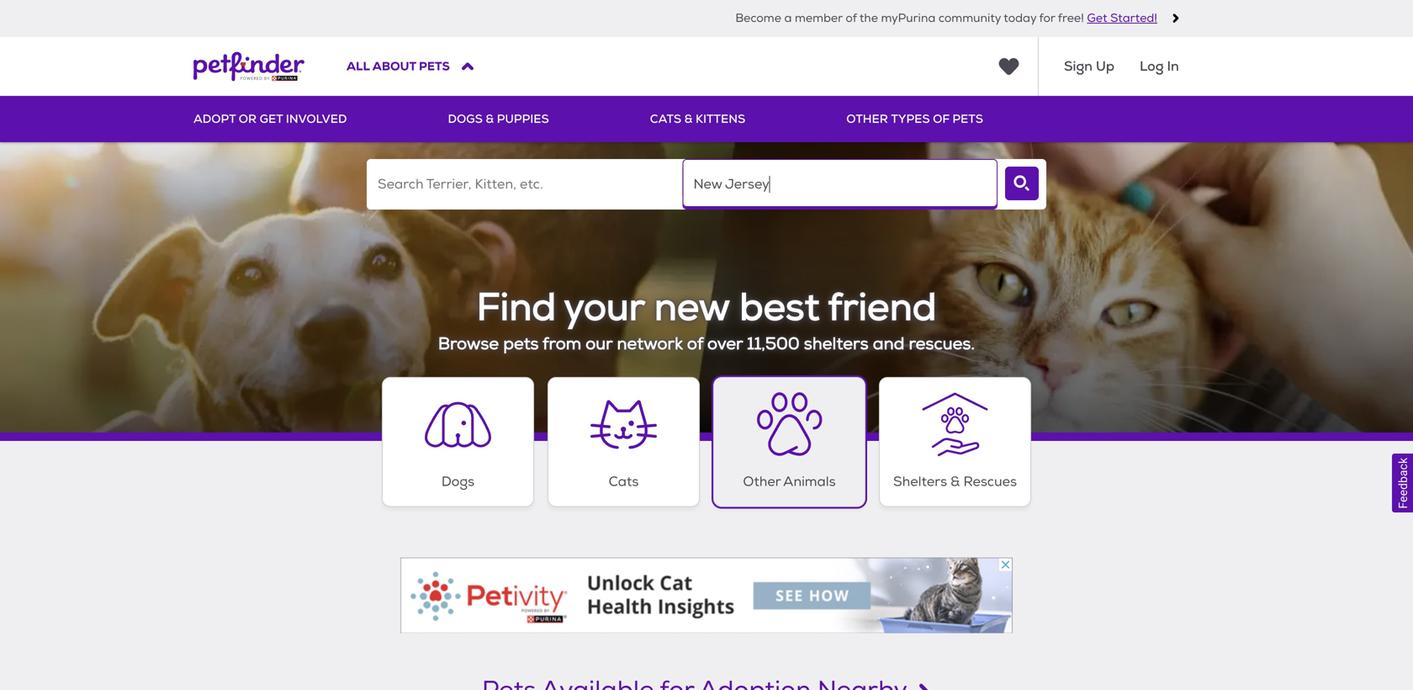 Task type: describe. For each thing, give the bounding box(es) containing it.
find
[[477, 284, 556, 332]]

other types of pets
[[847, 111, 984, 126]]

Search Terrier, Kitten, etc. text field
[[367, 159, 682, 210]]

other types of pets link
[[847, 96, 984, 142]]

adopt or get involved link
[[194, 96, 347, 142]]

new
[[654, 284, 730, 332]]

a
[[785, 11, 792, 25]]

& for kittens
[[685, 111, 693, 126]]

become a member of the mypurina community today for free! get started!
[[736, 11, 1158, 25]]

cats for cats
[[609, 473, 639, 490]]

petfinder logo image
[[194, 37, 305, 96]]

cats link
[[548, 377, 700, 507]]

mypurina
[[882, 11, 936, 25]]

rescues.
[[909, 333, 975, 355]]

types
[[892, 111, 930, 126]]

up
[[1096, 57, 1115, 75]]

Enter City, State, or ZIP text field
[[683, 159, 998, 210]]

friend
[[828, 284, 937, 332]]

all about pets
[[347, 58, 450, 74]]

today
[[1004, 11, 1037, 25]]

puppies
[[497, 111, 549, 126]]

dogs for dogs
[[442, 473, 475, 490]]

become
[[736, 11, 782, 25]]

shelters & rescues
[[894, 473, 1017, 490]]

find your new best friend browse pets from our network of over 11,500 shelters and rescues.
[[438, 284, 975, 355]]

shelters
[[894, 473, 948, 490]]

community
[[939, 11, 1002, 25]]

log
[[1140, 57, 1164, 75]]

cats & kittens
[[650, 111, 746, 126]]

other for other types of pets
[[847, 111, 889, 126]]

shelters
[[804, 333, 869, 355]]

kittens
[[696, 111, 746, 126]]

browse
[[438, 333, 499, 355]]

our
[[586, 333, 613, 355]]

sign
[[1065, 57, 1093, 75]]

pets inside dropdown button
[[419, 58, 450, 74]]

get inside primary element
[[260, 111, 283, 126]]

all about pets button
[[347, 57, 474, 76]]

cats & kittens link
[[650, 96, 746, 142]]

about
[[373, 58, 416, 74]]

network
[[617, 333, 683, 355]]

dogs for dogs & puppies
[[448, 111, 483, 126]]

advertisement element
[[401, 558, 1013, 633]]

rescues
[[964, 473, 1017, 490]]

of inside find your new best friend browse pets from our network of over 11,500 shelters and rescues.
[[687, 333, 703, 355]]

cats for cats & kittens
[[650, 111, 682, 126]]

started!
[[1111, 11, 1158, 25]]

over
[[708, 333, 743, 355]]

dogs & puppies link
[[448, 96, 549, 142]]

11,500
[[748, 333, 800, 355]]



Task type: locate. For each thing, give the bounding box(es) containing it.
& inside shelters & rescues link
[[951, 473, 960, 490]]

&
[[486, 111, 494, 126], [685, 111, 693, 126], [951, 473, 960, 490]]

from
[[543, 333, 582, 355]]

1 vertical spatial of
[[933, 111, 950, 126]]

log in link
[[1140, 56, 1180, 77]]

pets
[[503, 333, 539, 355]]

0 vertical spatial get
[[1088, 11, 1108, 25]]

0 horizontal spatial other
[[743, 473, 781, 490]]

other animals button
[[714, 377, 866, 507]]

your
[[564, 284, 645, 332]]

in
[[1168, 57, 1180, 75]]

the
[[860, 11, 879, 25]]

& inside cats & kittens "link"
[[685, 111, 693, 126]]

0 horizontal spatial cats
[[609, 473, 639, 490]]

0 vertical spatial dogs
[[448, 111, 483, 126]]

1 horizontal spatial get
[[1088, 11, 1108, 25]]

0 horizontal spatial pets
[[419, 58, 450, 74]]

free!
[[1058, 11, 1085, 25]]

2 vertical spatial of
[[687, 333, 703, 355]]

1 horizontal spatial of
[[846, 11, 857, 25]]

of left 'over'
[[687, 333, 703, 355]]

other inside primary element
[[847, 111, 889, 126]]

of inside primary element
[[933, 111, 950, 126]]

member
[[795, 11, 843, 25]]

0 horizontal spatial of
[[687, 333, 703, 355]]

of
[[846, 11, 857, 25], [933, 111, 950, 126], [687, 333, 703, 355]]

& inside dogs & puppies link
[[486, 111, 494, 126]]

primary element
[[194, 96, 1220, 142]]

adopt or get involved
[[194, 111, 347, 126]]

& left kittens
[[685, 111, 693, 126]]

other left types
[[847, 111, 889, 126]]

get
[[1088, 11, 1108, 25], [260, 111, 283, 126]]

get right free!
[[1088, 11, 1108, 25]]

sign up
[[1065, 57, 1115, 75]]

other inside button
[[743, 473, 781, 490]]

1 horizontal spatial &
[[685, 111, 693, 126]]

0 vertical spatial of
[[846, 11, 857, 25]]

for
[[1040, 11, 1056, 25]]

1 vertical spatial dogs
[[442, 473, 475, 490]]

other
[[847, 111, 889, 126], [743, 473, 781, 490]]

other left animals
[[743, 473, 781, 490]]

cats
[[650, 111, 682, 126], [609, 473, 639, 490]]

& left puppies
[[486, 111, 494, 126]]

1 vertical spatial pets
[[953, 111, 984, 126]]

of left the
[[846, 11, 857, 25]]

1 vertical spatial cats
[[609, 473, 639, 490]]

adopt
[[194, 111, 236, 126]]

best
[[740, 284, 820, 332]]

1 vertical spatial other
[[743, 473, 781, 490]]

animals
[[784, 473, 836, 490]]

all
[[347, 58, 370, 74]]

0 vertical spatial other
[[847, 111, 889, 126]]

0 horizontal spatial get
[[260, 111, 283, 126]]

log in
[[1140, 57, 1180, 75]]

& left "rescues"
[[951, 473, 960, 490]]

2 horizontal spatial &
[[951, 473, 960, 490]]

1 horizontal spatial cats
[[650, 111, 682, 126]]

dogs link
[[382, 377, 534, 507]]

& for rescues
[[951, 473, 960, 490]]

and
[[873, 333, 905, 355]]

pets right types
[[953, 111, 984, 126]]

1 vertical spatial get
[[260, 111, 283, 126]]

cats inside "link"
[[650, 111, 682, 126]]

0 vertical spatial cats
[[650, 111, 682, 126]]

dogs inside 'link'
[[442, 473, 475, 490]]

dogs & puppies
[[448, 111, 549, 126]]

1 horizontal spatial pets
[[953, 111, 984, 126]]

dogs
[[448, 111, 483, 126], [442, 473, 475, 490]]

sign up link
[[1065, 56, 1115, 77]]

2 horizontal spatial of
[[933, 111, 950, 126]]

involved
[[286, 111, 347, 126]]

other for other animals
[[743, 473, 781, 490]]

or
[[239, 111, 257, 126]]

other animals
[[743, 473, 836, 490]]

pets inside primary element
[[953, 111, 984, 126]]

pets right about
[[419, 58, 450, 74]]

shelters & rescues link
[[879, 377, 1032, 507]]

of right types
[[933, 111, 950, 126]]

& for puppies
[[486, 111, 494, 126]]

get right 'or'
[[260, 111, 283, 126]]

0 vertical spatial pets
[[419, 58, 450, 74]]

0 horizontal spatial &
[[486, 111, 494, 126]]

1 horizontal spatial other
[[847, 111, 889, 126]]

pets
[[419, 58, 450, 74], [953, 111, 984, 126]]

dogs inside primary element
[[448, 111, 483, 126]]



Task type: vqa. For each thing, say whether or not it's contained in the screenshot.
LOCATION SEARCH SUGGESTIONS list box on the top of the page
no



